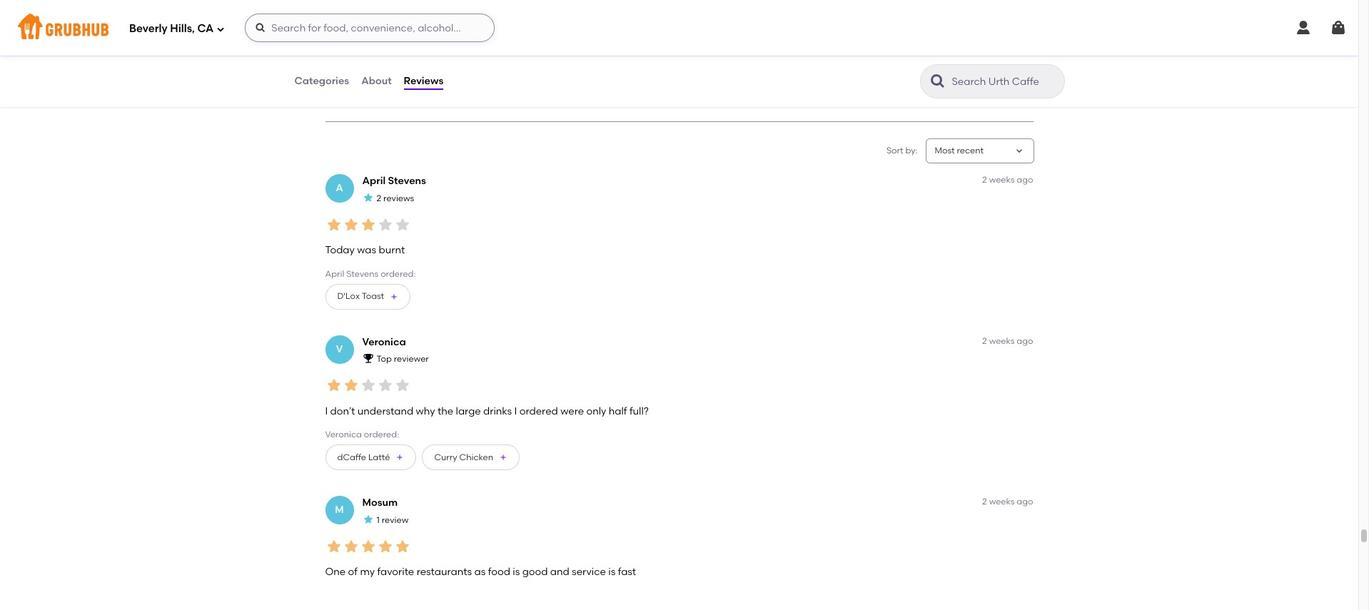 Task type: describe. For each thing, give the bounding box(es) containing it.
about button
[[361, 56, 392, 107]]

weeks for full?
[[989, 336, 1015, 346]]

2 for today was burnt
[[982, 175, 987, 185]]

understand
[[357, 405, 413, 417]]

2 reviews
[[377, 193, 414, 203]]

ratings
[[350, 33, 384, 45]]

ago for full?
[[1017, 336, 1033, 346]]

i don't understand why the large drinks i ordered were only half full?
[[325, 405, 649, 417]]

top reviewer
[[377, 354, 429, 364]]

beverly hills, ca
[[129, 22, 214, 35]]

731 ratings
[[334, 33, 384, 45]]

good
[[522, 566, 548, 578]]

curry
[[434, 452, 457, 462]]

trophy icon image
[[362, 353, 374, 364]]

ca
[[197, 22, 214, 35]]

most
[[935, 146, 955, 156]]

favorite
[[377, 566, 414, 578]]

d'lox toast
[[337, 291, 384, 301]]

ago for fast
[[1017, 497, 1033, 507]]

2 for i don't understand why the large drinks i ordered were only half full?
[[982, 336, 987, 346]]

beverly
[[129, 22, 167, 35]]

v
[[336, 343, 343, 355]]

stevens for april stevens ordered:
[[346, 269, 378, 279]]

hills,
[[170, 22, 195, 35]]

d'lox
[[337, 291, 360, 301]]

curry chicken button
[[422, 445, 520, 471]]

2 weeks ago for fast
[[982, 497, 1033, 507]]

2 weeks ago for full?
[[982, 336, 1033, 346]]

april for april stevens
[[362, 175, 386, 187]]

veronica for veronica
[[362, 336, 406, 348]]

drinks
[[483, 405, 512, 417]]

Search Urth Caffe search field
[[950, 75, 1060, 89]]

reviews
[[404, 75, 443, 87]]

april for april stevens ordered:
[[325, 269, 344, 279]]

reviews
[[383, 193, 414, 203]]

recent
[[957, 146, 984, 156]]

april stevens ordered:
[[325, 269, 416, 279]]

full?
[[629, 405, 649, 417]]

one of my favorite restaurants as food is good and service is fast
[[325, 566, 636, 578]]

plus icon image for curry chicken
[[499, 453, 508, 462]]

my
[[360, 566, 375, 578]]

0 vertical spatial ordered:
[[381, 269, 416, 279]]

fast
[[618, 566, 636, 578]]

toast
[[362, 291, 384, 301]]

don't
[[330, 405, 355, 417]]

categories button
[[294, 56, 350, 107]]

about
[[361, 75, 392, 87]]

review
[[382, 515, 408, 525]]

1 is from the left
[[513, 566, 520, 578]]

dcaffe latté button
[[325, 445, 416, 471]]

april stevens
[[362, 175, 426, 187]]

only
[[586, 405, 606, 417]]

plus icon image for d'lox toast
[[390, 293, 398, 301]]

90 on time delivery
[[401, 59, 434, 99]]

weeks for fast
[[989, 497, 1015, 507]]



Task type: locate. For each thing, give the bounding box(es) containing it.
0 vertical spatial ago
[[1017, 175, 1033, 185]]

plus icon image inside d'lox toast button
[[390, 293, 398, 301]]

reviews button
[[403, 56, 444, 107]]

food right as
[[488, 566, 510, 578]]

1 horizontal spatial veronica
[[362, 336, 406, 348]]

why
[[416, 405, 435, 417]]

latté
[[368, 452, 390, 462]]

good
[[334, 74, 357, 84]]

ordered: up latté
[[364, 430, 399, 440]]

0 vertical spatial weeks
[[989, 175, 1015, 185]]

0 vertical spatial veronica
[[362, 336, 406, 348]]

of
[[348, 566, 358, 578]]

food right good at the left top of page
[[359, 74, 378, 84]]

0 horizontal spatial veronica
[[325, 430, 362, 440]]

1 2 weeks ago from the top
[[982, 175, 1033, 185]]

plus icon image right toast
[[390, 293, 398, 301]]

1 ago from the top
[[1017, 175, 1033, 185]]

today
[[325, 244, 355, 256]]

one
[[325, 566, 346, 578]]

1 horizontal spatial is
[[608, 566, 615, 578]]

90
[[401, 59, 414, 71]]

a
[[336, 182, 343, 194]]

reviewer
[[394, 354, 429, 364]]

time
[[416, 74, 434, 84]]

0 horizontal spatial stevens
[[346, 269, 378, 279]]

top
[[377, 354, 392, 364]]

2 is from the left
[[608, 566, 615, 578]]

1 vertical spatial april
[[325, 269, 344, 279]]

2 2 weeks ago from the top
[[982, 336, 1033, 346]]

1 weeks from the top
[[989, 175, 1015, 185]]

0 vertical spatial stevens
[[388, 175, 426, 187]]

3 ago from the top
[[1017, 497, 1033, 507]]

star icon image
[[334, 8, 354, 28], [354, 8, 374, 28], [374, 8, 394, 28], [394, 8, 414, 28], [414, 8, 434, 28], [414, 8, 434, 28], [362, 192, 374, 203], [325, 216, 342, 233], [342, 216, 359, 233], [359, 216, 377, 233], [377, 216, 394, 233], [394, 216, 411, 233], [325, 377, 342, 394], [342, 377, 359, 394], [359, 377, 377, 394], [377, 377, 394, 394], [394, 377, 411, 394], [362, 514, 374, 525], [325, 538, 342, 555], [342, 538, 359, 555], [359, 538, 377, 555], [377, 538, 394, 555], [394, 538, 411, 555]]

1 horizontal spatial i
[[514, 405, 517, 417]]

veronica
[[362, 336, 406, 348], [325, 430, 362, 440]]

plus icon image for dcaffe latté
[[396, 453, 404, 462]]

2 ago from the top
[[1017, 336, 1033, 346]]

chicken
[[459, 452, 493, 462]]

is
[[513, 566, 520, 578], [608, 566, 615, 578]]

2 for one of my favorite restaurants as food is good and service is fast
[[982, 497, 987, 507]]

plus icon image inside dcaffe latté 'button'
[[396, 453, 404, 462]]

i left don't
[[325, 405, 328, 417]]

plus icon image
[[390, 293, 398, 301], [396, 453, 404, 462], [499, 453, 508, 462]]

dcaffe
[[337, 452, 366, 462]]

3 2 weeks ago from the top
[[982, 497, 1033, 507]]

stevens up reviews
[[388, 175, 426, 187]]

april
[[362, 175, 386, 187], [325, 269, 344, 279]]

ordered:
[[381, 269, 416, 279], [364, 430, 399, 440]]

1 vertical spatial 2 weeks ago
[[982, 336, 1033, 346]]

plus icon image right latté
[[396, 453, 404, 462]]

0 horizontal spatial food
[[359, 74, 378, 84]]

the
[[438, 405, 453, 417]]

main navigation navigation
[[0, 0, 1358, 56]]

0 horizontal spatial is
[[513, 566, 520, 578]]

1 horizontal spatial food
[[488, 566, 510, 578]]

1 vertical spatial veronica
[[325, 430, 362, 440]]

1
[[377, 515, 380, 525]]

stevens up the d'lox toast
[[346, 269, 378, 279]]

by:
[[905, 146, 918, 156]]

1 vertical spatial stevens
[[346, 269, 378, 279]]

veronica down don't
[[325, 430, 362, 440]]

april down today
[[325, 269, 344, 279]]

stevens for april stevens
[[388, 175, 426, 187]]

veronica up top
[[362, 336, 406, 348]]

1 i from the left
[[325, 405, 328, 417]]

0 horizontal spatial i
[[325, 405, 328, 417]]

2 vertical spatial 2 weeks ago
[[982, 497, 1033, 507]]

as
[[474, 566, 486, 578]]

i right drinks
[[514, 405, 517, 417]]

veronica for veronica ordered:
[[325, 430, 362, 440]]

ordered
[[519, 405, 558, 417]]

1 vertical spatial weeks
[[989, 336, 1015, 346]]

0 horizontal spatial april
[[325, 269, 344, 279]]

2 weeks ago
[[982, 175, 1033, 185], [982, 336, 1033, 346], [982, 497, 1033, 507]]

and
[[550, 566, 569, 578]]

0 vertical spatial 2 weeks ago
[[982, 175, 1033, 185]]

0 vertical spatial food
[[359, 74, 378, 84]]

service
[[572, 566, 606, 578]]

2 weeks from the top
[[989, 336, 1015, 346]]

were
[[560, 405, 584, 417]]

is left good
[[513, 566, 520, 578]]

large
[[456, 405, 481, 417]]

i
[[325, 405, 328, 417], [514, 405, 517, 417]]

sort by:
[[886, 146, 918, 156]]

2
[[982, 175, 987, 185], [377, 193, 381, 203], [982, 336, 987, 346], [982, 497, 987, 507]]

2 i from the left
[[514, 405, 517, 417]]

Sort by: field
[[935, 145, 984, 157]]

3 weeks from the top
[[989, 497, 1015, 507]]

curry chicken
[[434, 452, 493, 462]]

d'lox toast button
[[325, 284, 411, 310]]

april up 2 reviews at the left top of the page
[[362, 175, 386, 187]]

m
[[335, 504, 344, 516]]

89 good food
[[334, 59, 378, 84]]

731
[[334, 33, 348, 45]]

categories
[[294, 75, 349, 87]]

plus icon image right "chicken"
[[499, 453, 508, 462]]

on
[[401, 74, 414, 84]]

weeks
[[989, 175, 1015, 185], [989, 336, 1015, 346], [989, 497, 1015, 507]]

veronica ordered:
[[325, 430, 399, 440]]

search icon image
[[929, 73, 946, 90]]

89
[[334, 59, 346, 71]]

1 vertical spatial food
[[488, 566, 510, 578]]

delivery
[[401, 89, 433, 99]]

2 vertical spatial weeks
[[989, 497, 1015, 507]]

food
[[359, 74, 378, 84], [488, 566, 510, 578]]

restaurants
[[417, 566, 472, 578]]

svg image
[[1295, 19, 1312, 36], [1330, 19, 1347, 36], [255, 22, 266, 34], [216, 25, 225, 33]]

today was burnt
[[325, 244, 405, 256]]

1 vertical spatial ordered:
[[364, 430, 399, 440]]

1 review
[[377, 515, 408, 525]]

0 vertical spatial april
[[362, 175, 386, 187]]

2 vertical spatial ago
[[1017, 497, 1033, 507]]

caret down icon image
[[1013, 145, 1025, 157]]

ordered: down burnt
[[381, 269, 416, 279]]

most recent
[[935, 146, 984, 156]]

food inside 89 good food
[[359, 74, 378, 84]]

mosum
[[362, 497, 398, 509]]

burnt
[[379, 244, 405, 256]]

stevens
[[388, 175, 426, 187], [346, 269, 378, 279]]

half
[[609, 405, 627, 417]]

plus icon image inside curry chicken button
[[499, 453, 508, 462]]

was
[[357, 244, 376, 256]]

dcaffe latté
[[337, 452, 390, 462]]

ago
[[1017, 175, 1033, 185], [1017, 336, 1033, 346], [1017, 497, 1033, 507]]

1 horizontal spatial april
[[362, 175, 386, 187]]

1 horizontal spatial stevens
[[388, 175, 426, 187]]

is left fast
[[608, 566, 615, 578]]

1 vertical spatial ago
[[1017, 336, 1033, 346]]

84
[[469, 59, 481, 71]]

Search for food, convenience, alcohol... search field
[[245, 14, 495, 42]]

sort
[[886, 146, 903, 156]]



Task type: vqa. For each thing, say whether or not it's contained in the screenshot.
left April
yes



